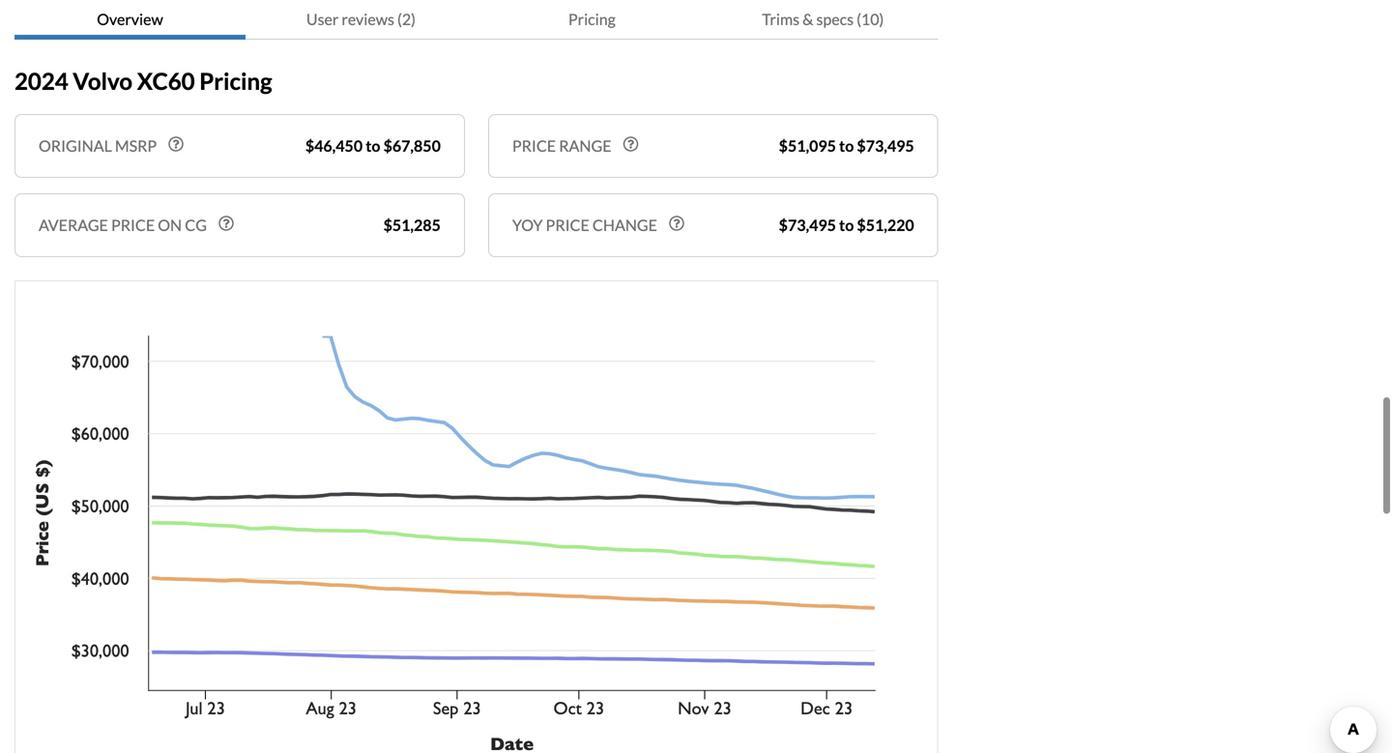 Task type: vqa. For each thing, say whether or not it's contained in the screenshot.
TO for $51,095
yes



Task type: locate. For each thing, give the bounding box(es) containing it.
1 horizontal spatial question circle image
[[623, 136, 639, 152]]

question circle image right cg
[[218, 216, 234, 231]]

1 vertical spatial pricing
[[199, 67, 272, 95]]

change
[[593, 216, 657, 235]]

price
[[111, 216, 155, 235], [546, 216, 590, 235]]

to for $46,450
[[366, 136, 380, 155]]

1 vertical spatial question circle image
[[218, 216, 234, 231]]

price left on on the top left
[[111, 216, 155, 235]]

to right $51,095
[[839, 136, 854, 155]]

to
[[366, 136, 380, 155], [839, 136, 854, 155], [839, 216, 854, 235]]

pricing tab
[[477, 0, 708, 40]]

pricing
[[568, 10, 616, 29], [199, 67, 272, 95]]

0 vertical spatial pricing
[[568, 10, 616, 29]]

yoy price change
[[512, 216, 657, 235]]

$51,095 to $73,495
[[779, 136, 914, 155]]

1 horizontal spatial price
[[546, 216, 590, 235]]

price range
[[512, 136, 612, 155]]

1 vertical spatial question circle image
[[669, 216, 685, 231]]

reviews
[[342, 10, 394, 29]]

to left $51,220
[[839, 216, 854, 235]]

trims & specs (10) tab
[[708, 0, 939, 40]]

price right yoy
[[546, 216, 590, 235]]

price for average
[[111, 216, 155, 235]]

0 vertical spatial $73,495
[[857, 136, 914, 155]]

user reviews (2) tab
[[246, 0, 477, 40]]

question circle image
[[623, 136, 639, 152], [218, 216, 234, 231]]

&
[[803, 10, 813, 29]]

2024 volvo xc60 pricing
[[15, 67, 272, 95]]

$51,285
[[383, 216, 441, 235]]

tab list containing overview
[[15, 0, 939, 40]]

average
[[39, 216, 108, 235]]

$51,220
[[857, 216, 914, 235]]

cg
[[185, 216, 207, 235]]

1 horizontal spatial pricing
[[568, 10, 616, 29]]

question circle image right change
[[669, 216, 685, 231]]

1 horizontal spatial question circle image
[[669, 216, 685, 231]]

question circle image right range
[[623, 136, 639, 152]]

$73,495
[[857, 136, 914, 155], [779, 216, 836, 235]]

question circle image for original msrp
[[168, 136, 184, 152]]

question circle image right the msrp
[[168, 136, 184, 152]]

2 price from the left
[[546, 216, 590, 235]]

$51,095
[[779, 136, 836, 155]]

0 horizontal spatial question circle image
[[218, 216, 234, 231]]

price for yoy
[[546, 216, 590, 235]]

(10)
[[857, 10, 884, 29]]

question circle image for yoy price change
[[669, 216, 685, 231]]

0 vertical spatial question circle image
[[623, 136, 639, 152]]

0 vertical spatial question circle image
[[168, 136, 184, 152]]

0 horizontal spatial price
[[111, 216, 155, 235]]

original
[[39, 136, 112, 155]]

original msrp
[[39, 136, 157, 155]]

question circle image for price range
[[623, 136, 639, 152]]

question circle image for average price on cg
[[218, 216, 234, 231]]

tab list
[[15, 0, 939, 40]]

to right $46,450
[[366, 136, 380, 155]]

question circle image
[[168, 136, 184, 152], [669, 216, 685, 231]]

$73,495 left $51,220
[[779, 216, 836, 235]]

$46,450
[[305, 136, 363, 155]]

$73,495 right $51,095
[[857, 136, 914, 155]]

1 vertical spatial $73,495
[[779, 216, 836, 235]]

1 price from the left
[[111, 216, 155, 235]]

user
[[306, 10, 339, 29]]

1 horizontal spatial $73,495
[[857, 136, 914, 155]]

tab panel
[[15, 0, 939, 29]]

0 horizontal spatial question circle image
[[168, 136, 184, 152]]

trims
[[762, 10, 800, 29]]



Task type: describe. For each thing, give the bounding box(es) containing it.
pricing inside pricing tab
[[568, 10, 616, 29]]

to for $51,095
[[839, 136, 854, 155]]

average price on cg
[[39, 216, 207, 235]]

$46,450 to $67,850
[[305, 136, 441, 155]]

yoy
[[512, 216, 543, 235]]

price
[[512, 136, 556, 155]]

overview
[[97, 10, 163, 29]]

volvo
[[73, 67, 133, 95]]

(2)
[[397, 10, 416, 29]]

0 horizontal spatial pricing
[[199, 67, 272, 95]]

to for $73,495
[[839, 216, 854, 235]]

msrp
[[115, 136, 157, 155]]

xc60
[[137, 67, 195, 95]]

overview tab
[[15, 0, 246, 40]]

specs
[[816, 10, 854, 29]]

0 horizontal spatial $73,495
[[779, 216, 836, 235]]

on
[[158, 216, 182, 235]]

trims & specs (10)
[[762, 10, 884, 29]]

2024
[[15, 67, 68, 95]]

$73,495 to $51,220
[[779, 216, 914, 235]]

user reviews (2)
[[306, 10, 416, 29]]

range
[[559, 136, 612, 155]]

$67,850
[[383, 136, 441, 155]]



